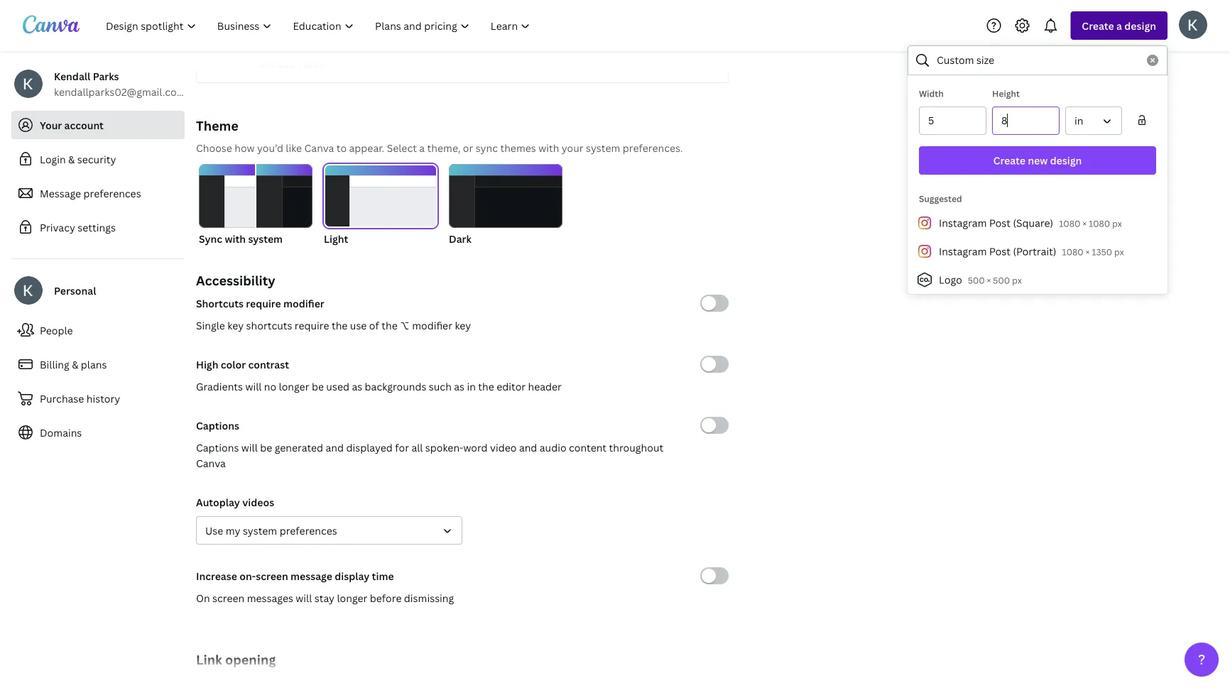 Task type: describe. For each thing, give the bounding box(es) containing it.
gradients
[[196, 380, 243, 393]]

purchase history
[[40, 392, 120, 405]]

generated
[[275, 441, 323, 454]]

sync
[[199, 232, 222, 245]]

parks for kendall parks
[[298, 56, 323, 70]]

increase on-screen message display time
[[196, 569, 394, 583]]

billing & plans link
[[11, 350, 185, 379]]

1 horizontal spatial the
[[382, 319, 398, 332]]

autoplay videos
[[196, 496, 274, 509]]

kendall for kendall parks
[[259, 56, 295, 70]]

2 as from the left
[[454, 380, 465, 393]]

0 vertical spatial modifier
[[284, 297, 324, 310]]

top level navigation element
[[97, 11, 542, 40]]

kendall for kendall parks kendallparks02@gmail.com
[[54, 69, 90, 83]]

privacy
[[40, 221, 75, 234]]

create new design
[[994, 154, 1082, 167]]

logo 500 × 500 px
[[939, 273, 1022, 287]]

use
[[350, 319, 367, 332]]

light
[[324, 232, 348, 245]]

px inside the logo 500 × 500 px
[[1013, 275, 1022, 286]]

on-
[[240, 569, 256, 583]]

purchase
[[40, 392, 84, 405]]

⌥
[[400, 319, 410, 332]]

post for (portrait)
[[990, 245, 1011, 258]]

preferences.
[[623, 141, 683, 155]]

your account link
[[11, 111, 185, 139]]

no
[[264, 380, 276, 393]]

header
[[528, 380, 562, 393]]

system inside theme choose how you'd like canva to appear. select a theme, or sync themes with your system preferences.
[[586, 141, 620, 155]]

shortcuts
[[246, 319, 292, 332]]

& for login
[[68, 152, 75, 166]]

word
[[463, 441, 488, 454]]

canva inside captions will be generated and displayed for all spoken-word video and audio content throughout canva
[[196, 456, 226, 470]]

instagram post (portrait) 1080 × 1350 px
[[939, 245, 1124, 258]]

shortcuts
[[196, 297, 244, 310]]

1 key from the left
[[228, 319, 244, 332]]

your account
[[40, 118, 104, 132]]

your
[[562, 141, 584, 155]]

captions for captions will be generated and displayed for all spoken-word video and audio content throughout canva
[[196, 441, 239, 454]]

how
[[235, 141, 255, 155]]

displayed
[[346, 441, 393, 454]]

0 vertical spatial screen
[[256, 569, 288, 583]]

2 500 from the left
[[993, 275, 1010, 286]]

appear.
[[349, 141, 385, 155]]

like
[[286, 141, 302, 155]]

kendall parks kendallparks02@gmail.com
[[54, 69, 186, 98]]

link
[[196, 651, 222, 669]]

on
[[196, 591, 210, 605]]

system for use my system preferences
[[243, 524, 277, 537]]

message preferences
[[40, 186, 141, 200]]

history
[[87, 392, 120, 405]]

1 horizontal spatial be
[[312, 380, 324, 393]]

increase
[[196, 569, 237, 583]]

you'd
[[257, 141, 283, 155]]

such
[[429, 380, 452, 393]]

a inside theme choose how you'd like canva to appear. select a theme, or sync themes with your system preferences.
[[419, 141, 425, 155]]

message preferences link
[[11, 179, 185, 207]]

privacy settings link
[[11, 213, 185, 242]]

captions will be generated and displayed for all spoken-word video and audio content throughout canva
[[196, 441, 664, 470]]

system for sync with system
[[248, 232, 283, 245]]

Units: in button
[[1066, 107, 1123, 135]]

settings
[[78, 221, 116, 234]]

canva inside theme choose how you'd like canva to appear. select a theme, or sync themes with your system preferences.
[[304, 141, 334, 155]]

people link
[[11, 316, 185, 345]]

height
[[992, 88, 1020, 99]]

(portrait)
[[1013, 245, 1057, 258]]

× for (portrait)
[[1086, 246, 1090, 258]]

1 vertical spatial in
[[467, 380, 476, 393]]

sync
[[476, 141, 498, 155]]

width
[[919, 88, 944, 99]]

all
[[412, 441, 423, 454]]

Search search field
[[937, 47, 1139, 74]]

0 horizontal spatial the
[[332, 319, 348, 332]]

sync with system
[[199, 232, 283, 245]]

login & security
[[40, 152, 116, 166]]

1350
[[1092, 246, 1113, 258]]

Height number field
[[1002, 107, 1051, 134]]

used
[[326, 380, 350, 393]]

1 horizontal spatial require
[[295, 319, 329, 332]]

spoken-
[[425, 441, 463, 454]]

color
[[221, 358, 246, 371]]

0 horizontal spatial preferences
[[83, 186, 141, 200]]

post for (square)
[[990, 216, 1011, 230]]

use my system preferences
[[205, 524, 337, 537]]

choose
[[196, 141, 232, 155]]

1 horizontal spatial modifier
[[412, 319, 453, 332]]

list containing instagram post (square)
[[908, 209, 1168, 294]]

shortcuts require modifier
[[196, 297, 324, 310]]

logo
[[939, 273, 963, 287]]

display
[[335, 569, 370, 583]]

2 vertical spatial will
[[296, 591, 312, 605]]

2 horizontal spatial the
[[478, 380, 494, 393]]

stay
[[315, 591, 335, 605]]

create a design button
[[1071, 11, 1168, 40]]

1 as from the left
[[352, 380, 362, 393]]

link opening
[[196, 651, 276, 669]]

suggested
[[919, 193, 962, 205]]

login & security link
[[11, 145, 185, 173]]

theme
[[196, 117, 239, 134]]

× inside the logo 500 × 500 px
[[987, 275, 991, 286]]

videos
[[242, 496, 274, 509]]

accessibility
[[196, 272, 275, 289]]

security
[[77, 152, 116, 166]]

single
[[196, 319, 225, 332]]

create for create new design
[[994, 154, 1026, 167]]

gradients will no longer be used as backgrounds such as in the editor header
[[196, 380, 562, 393]]

Sync with system button
[[199, 164, 313, 247]]

be inside captions will be generated and displayed for all spoken-word video and audio content throughout canva
[[260, 441, 272, 454]]



Task type: vqa. For each thing, say whether or not it's contained in the screenshot.


Task type: locate. For each thing, give the bounding box(es) containing it.
1 horizontal spatial a
[[1117, 19, 1122, 32]]

captions up autoplay
[[196, 441, 239, 454]]

in inside button
[[1075, 114, 1084, 128]]

kendall inside kendall parks kendallparks02@gmail.com
[[54, 69, 90, 83]]

1 vertical spatial create
[[994, 154, 1026, 167]]

1080 right (square)
[[1059, 218, 1081, 229]]

0 vertical spatial instagram
[[939, 216, 987, 230]]

0 horizontal spatial as
[[352, 380, 362, 393]]

1 horizontal spatial design
[[1125, 19, 1157, 32]]

0 horizontal spatial 500
[[968, 275, 985, 286]]

Light button
[[324, 164, 438, 247]]

0 horizontal spatial design
[[1050, 154, 1082, 167]]

dismissing
[[404, 591, 454, 605]]

1 vertical spatial canva
[[196, 456, 226, 470]]

with inside button
[[225, 232, 246, 245]]

0 vertical spatial in
[[1075, 114, 1084, 128]]

instagram down suggested
[[939, 216, 987, 230]]

1 horizontal spatial screen
[[256, 569, 288, 583]]

for
[[395, 441, 409, 454]]

privacy settings
[[40, 221, 116, 234]]

0 horizontal spatial canva
[[196, 456, 226, 470]]

will for be
[[241, 441, 258, 454]]

or
[[463, 141, 473, 155]]

instagram post (square) 1080 × 1080 px
[[939, 216, 1122, 230]]

design for create a design
[[1125, 19, 1157, 32]]

1 500 from the left
[[968, 275, 985, 286]]

× for (square)
[[1083, 218, 1087, 229]]

1080 up 1350
[[1089, 218, 1111, 229]]

be left generated
[[260, 441, 272, 454]]

will left no
[[245, 380, 262, 393]]

key
[[228, 319, 244, 332], [455, 319, 471, 332]]

with
[[539, 141, 559, 155], [225, 232, 246, 245]]

2 vertical spatial system
[[243, 524, 277, 537]]

2 captions from the top
[[196, 441, 239, 454]]

& inside "link"
[[72, 358, 78, 371]]

post up the logo 500 × 500 px
[[990, 245, 1011, 258]]

0 horizontal spatial modifier
[[284, 297, 324, 310]]

themes
[[500, 141, 536, 155]]

× right logo
[[987, 275, 991, 286]]

0 horizontal spatial in
[[467, 380, 476, 393]]

the
[[332, 319, 348, 332], [382, 319, 398, 332], [478, 380, 494, 393]]

parks down top level navigation element
[[298, 56, 323, 70]]

kendall down top level navigation element
[[259, 56, 295, 70]]

preferences up privacy settings link
[[83, 186, 141, 200]]

1 vertical spatial longer
[[337, 591, 368, 605]]

1 and from the left
[[326, 441, 344, 454]]

1 horizontal spatial as
[[454, 380, 465, 393]]

1 vertical spatial &
[[72, 358, 78, 371]]

opening
[[225, 651, 276, 669]]

parks inside kendall parks kendallparks02@gmail.com
[[93, 69, 119, 83]]

kendall parks image
[[1179, 10, 1208, 39]]

& left plans
[[72, 358, 78, 371]]

billing & plans
[[40, 358, 107, 371]]

& right login
[[68, 152, 75, 166]]

× right (square)
[[1083, 218, 1087, 229]]

0 vertical spatial captions
[[196, 419, 239, 432]]

Width number field
[[929, 107, 978, 134]]

domains link
[[11, 418, 185, 447]]

time
[[372, 569, 394, 583]]

will
[[245, 380, 262, 393], [241, 441, 258, 454], [296, 591, 312, 605]]

the left ⌥ at the left top of page
[[382, 319, 398, 332]]

kendall parks
[[259, 56, 323, 70]]

be left used
[[312, 380, 324, 393]]

account
[[64, 118, 104, 132]]

1080 for instagram post (square)
[[1059, 218, 1081, 229]]

message
[[291, 569, 332, 583]]

design for create new design
[[1050, 154, 1082, 167]]

1080 left 1350
[[1062, 246, 1084, 258]]

purchase history link
[[11, 384, 185, 413]]

0 vertical spatial canva
[[304, 141, 334, 155]]

0 vertical spatial preferences
[[83, 186, 141, 200]]

personal
[[54, 284, 96, 297]]

1 horizontal spatial with
[[539, 141, 559, 155]]

0 vertical spatial with
[[539, 141, 559, 155]]

new
[[1028, 154, 1048, 167]]

people
[[40, 324, 73, 337]]

500 down the 'instagram post (portrait) 1080 × 1350 px'
[[993, 275, 1010, 286]]

longer right no
[[279, 380, 309, 393]]

design left kendall parks 'icon'
[[1125, 19, 1157, 32]]

0 horizontal spatial longer
[[279, 380, 309, 393]]

1 horizontal spatial canva
[[304, 141, 334, 155]]

messages
[[247, 591, 293, 605]]

2 vertical spatial px
[[1013, 275, 1022, 286]]

in right such
[[467, 380, 476, 393]]

editor
[[497, 380, 526, 393]]

dark
[[449, 232, 472, 245]]

modifier up single key shortcuts require the use of the ⌥ modifier key
[[284, 297, 324, 310]]

create up search search box
[[1082, 19, 1114, 32]]

with inside theme choose how you'd like canva to appear. select a theme, or sync themes with your system preferences.
[[539, 141, 559, 155]]

kendall up 'your account'
[[54, 69, 90, 83]]

0 horizontal spatial be
[[260, 441, 272, 454]]

0 vertical spatial post
[[990, 216, 1011, 230]]

select
[[387, 141, 417, 155]]

1 horizontal spatial kendall
[[259, 56, 295, 70]]

key right ⌥ at the left top of page
[[455, 319, 471, 332]]

on screen messages will stay longer before dismissing
[[196, 591, 454, 605]]

a inside dropdown button
[[1117, 19, 1122, 32]]

system right my
[[243, 524, 277, 537]]

500 right logo
[[968, 275, 985, 286]]

0 horizontal spatial key
[[228, 319, 244, 332]]

captions
[[196, 419, 239, 432], [196, 441, 239, 454]]

instagram up logo
[[939, 245, 987, 258]]

canva
[[304, 141, 334, 155], [196, 456, 226, 470]]

× inside the 'instagram post (portrait) 1080 × 1350 px'
[[1086, 246, 1090, 258]]

× left 1350
[[1086, 246, 1090, 258]]

screen down increase
[[212, 591, 245, 605]]

create
[[1082, 19, 1114, 32], [994, 154, 1026, 167]]

parks up kendallparks02@gmail.com
[[93, 69, 119, 83]]

0 vertical spatial system
[[586, 141, 620, 155]]

and right the video
[[519, 441, 537, 454]]

as right used
[[352, 380, 362, 393]]

px for (square)
[[1113, 218, 1122, 229]]

0 vertical spatial will
[[245, 380, 262, 393]]

0 vertical spatial create
[[1082, 19, 1114, 32]]

&
[[68, 152, 75, 166], [72, 358, 78, 371]]

throughout
[[609, 441, 664, 454]]

create for create a design
[[1082, 19, 1114, 32]]

captions down gradients on the bottom left of the page
[[196, 419, 239, 432]]

Use my system preferences button
[[196, 516, 462, 545]]

1 vertical spatial ×
[[1086, 246, 1090, 258]]

0 horizontal spatial kendall
[[54, 69, 90, 83]]

as
[[352, 380, 362, 393], [454, 380, 465, 393]]

1 horizontal spatial preferences
[[280, 524, 337, 537]]

0 vertical spatial px
[[1113, 218, 1122, 229]]

0 vertical spatial design
[[1125, 19, 1157, 32]]

will for no
[[245, 380, 262, 393]]

as right such
[[454, 380, 465, 393]]

1 horizontal spatial parks
[[298, 56, 323, 70]]

parks for kendall parks kendallparks02@gmail.com
[[93, 69, 119, 83]]

1 vertical spatial system
[[248, 232, 283, 245]]

1080 inside the 'instagram post (portrait) 1080 × 1350 px'
[[1062, 246, 1084, 258]]

preferences up message
[[280, 524, 337, 537]]

design inside dropdown button
[[1125, 19, 1157, 32]]

key right single
[[228, 319, 244, 332]]

1 vertical spatial with
[[225, 232, 246, 245]]

with right 'sync'
[[225, 232, 246, 245]]

in
[[1075, 114, 1084, 128], [467, 380, 476, 393]]

2 and from the left
[[519, 441, 537, 454]]

captions for captions
[[196, 419, 239, 432]]

0 vertical spatial be
[[312, 380, 324, 393]]

screen
[[256, 569, 288, 583], [212, 591, 245, 605]]

modifier right ⌥ at the left top of page
[[412, 319, 453, 332]]

0 horizontal spatial a
[[419, 141, 425, 155]]

0 horizontal spatial and
[[326, 441, 344, 454]]

instagram for instagram post (portrait)
[[939, 245, 987, 258]]

login
[[40, 152, 66, 166]]

1 vertical spatial preferences
[[280, 524, 337, 537]]

1 horizontal spatial in
[[1075, 114, 1084, 128]]

Dark button
[[449, 164, 563, 247]]

px inside the 'instagram post (portrait) 1080 × 1350 px'
[[1115, 246, 1124, 258]]

high
[[196, 358, 218, 371]]

create inside button
[[994, 154, 1026, 167]]

canva left to
[[304, 141, 334, 155]]

require right shortcuts
[[295, 319, 329, 332]]

a
[[1117, 19, 1122, 32], [419, 141, 425, 155]]

0 vertical spatial ×
[[1083, 218, 1087, 229]]

1 vertical spatial px
[[1115, 246, 1124, 258]]

video
[[490, 441, 517, 454]]

single key shortcuts require the use of the ⌥ modifier key
[[196, 319, 471, 332]]

1 horizontal spatial 500
[[993, 275, 1010, 286]]

1 vertical spatial will
[[241, 441, 258, 454]]

list
[[908, 209, 1168, 294]]

require up shortcuts
[[246, 297, 281, 310]]

in right height number field
[[1075, 114, 1084, 128]]

theme,
[[427, 141, 461, 155]]

2 vertical spatial ×
[[987, 275, 991, 286]]

1 vertical spatial post
[[990, 245, 1011, 258]]

use
[[205, 524, 223, 537]]

instagram for instagram post (square)
[[939, 216, 987, 230]]

will left generated
[[241, 441, 258, 454]]

0 vertical spatial require
[[246, 297, 281, 310]]

kendallparks02@gmail.com
[[54, 85, 186, 98]]

0 vertical spatial a
[[1117, 19, 1122, 32]]

0 horizontal spatial create
[[994, 154, 1026, 167]]

and left displayed
[[326, 441, 344, 454]]

create a design
[[1082, 19, 1157, 32]]

before
[[370, 591, 402, 605]]

contrast
[[248, 358, 289, 371]]

1 post from the top
[[990, 216, 1011, 230]]

and
[[326, 441, 344, 454], [519, 441, 537, 454]]

system up accessibility
[[248, 232, 283, 245]]

will left stay
[[296, 591, 312, 605]]

2 post from the top
[[990, 245, 1011, 258]]

0 horizontal spatial screen
[[212, 591, 245, 605]]

preferences inside button
[[280, 524, 337, 537]]

1 horizontal spatial longer
[[337, 591, 368, 605]]

require
[[246, 297, 281, 310], [295, 319, 329, 332]]

with left your
[[539, 141, 559, 155]]

will inside captions will be generated and displayed for all spoken-word video and audio content throughout canva
[[241, 441, 258, 454]]

create inside dropdown button
[[1082, 19, 1114, 32]]

× inside 'instagram post (square) 1080 × 1080 px'
[[1083, 218, 1087, 229]]

kendall
[[259, 56, 295, 70], [54, 69, 90, 83]]

to
[[337, 141, 347, 155]]

modifier
[[284, 297, 324, 310], [412, 319, 453, 332]]

the left editor
[[478, 380, 494, 393]]

1 horizontal spatial and
[[519, 441, 537, 454]]

0 horizontal spatial with
[[225, 232, 246, 245]]

canva up autoplay
[[196, 456, 226, 470]]

high color contrast
[[196, 358, 289, 371]]

1 vertical spatial design
[[1050, 154, 1082, 167]]

autoplay
[[196, 496, 240, 509]]

design right new
[[1050, 154, 1082, 167]]

post left (square)
[[990, 216, 1011, 230]]

screen up the messages
[[256, 569, 288, 583]]

1080 for instagram post (portrait)
[[1062, 246, 1084, 258]]

2 key from the left
[[455, 319, 471, 332]]

of
[[369, 319, 379, 332]]

0 vertical spatial &
[[68, 152, 75, 166]]

system
[[586, 141, 620, 155], [248, 232, 283, 245], [243, 524, 277, 537]]

theme choose how you'd like canva to appear. select a theme, or sync themes with your system preferences.
[[196, 117, 683, 155]]

captions inside captions will be generated and displayed for all spoken-word video and audio content throughout canva
[[196, 441, 239, 454]]

design inside button
[[1050, 154, 1082, 167]]

system right your
[[586, 141, 620, 155]]

px inside 'instagram post (square) 1080 × 1080 px'
[[1113, 218, 1122, 229]]

longer down the "display" at the left bottom of page
[[337, 591, 368, 605]]

1 horizontal spatial create
[[1082, 19, 1114, 32]]

0 horizontal spatial parks
[[93, 69, 119, 83]]

1 vertical spatial screen
[[212, 591, 245, 605]]

2 instagram from the top
[[939, 245, 987, 258]]

audio
[[540, 441, 567, 454]]

1 captions from the top
[[196, 419, 239, 432]]

0 horizontal spatial require
[[246, 297, 281, 310]]

0 vertical spatial longer
[[279, 380, 309, 393]]

1 horizontal spatial key
[[455, 319, 471, 332]]

(square)
[[1013, 216, 1054, 230]]

1 vertical spatial captions
[[196, 441, 239, 454]]

message
[[40, 186, 81, 200]]

1 vertical spatial instagram
[[939, 245, 987, 258]]

create left new
[[994, 154, 1026, 167]]

& for billing
[[72, 358, 78, 371]]

create new design button
[[919, 146, 1157, 175]]

billing
[[40, 358, 69, 371]]

1 vertical spatial require
[[295, 319, 329, 332]]

backgrounds
[[365, 380, 427, 393]]

1 vertical spatial modifier
[[412, 319, 453, 332]]

px
[[1113, 218, 1122, 229], [1115, 246, 1124, 258], [1013, 275, 1022, 286]]

1 vertical spatial be
[[260, 441, 272, 454]]

px for (portrait)
[[1115, 246, 1124, 258]]

1 instagram from the top
[[939, 216, 987, 230]]

1 vertical spatial a
[[419, 141, 425, 155]]

the left the use
[[332, 319, 348, 332]]



